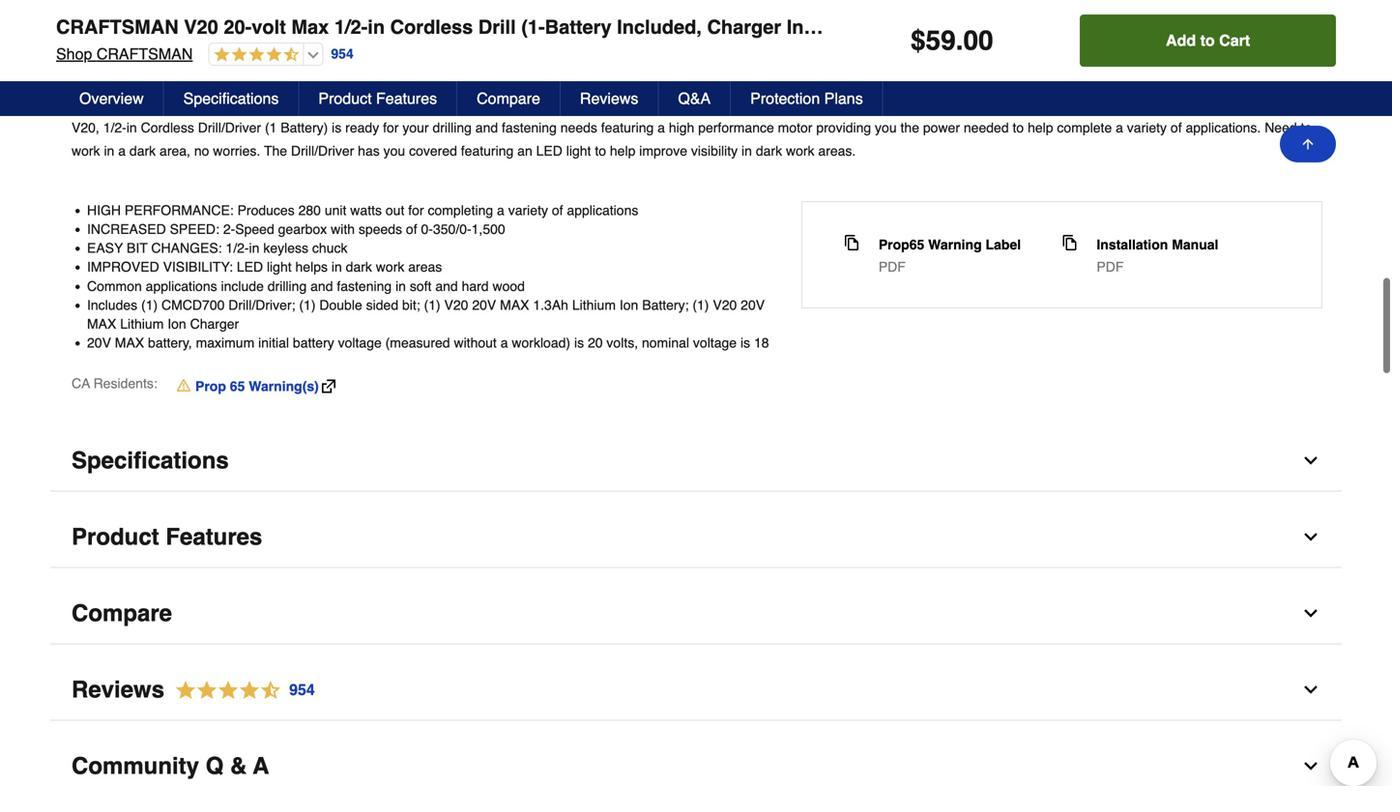 Task type: vqa. For each thing, say whether or not it's contained in the screenshot.
fastening
yes



Task type: locate. For each thing, give the bounding box(es) containing it.
led inside v20, 1/2-in cordless drill/driver (1 battery) is ready for your drilling and fastening needs featuring a high performance motor providing you the power needed to help complete a variety of applications. need to work in a dark area, no worries. the drill/driver has you covered featuring an led light to help improve visibility in dark work areas.
[[536, 143, 563, 158]]

led right an
[[536, 143, 563, 158]]

1 horizontal spatial reviews
[[580, 89, 639, 107]]

1 vertical spatial 4.5 stars image
[[164, 677, 316, 704]]

work left areas
[[376, 259, 405, 275]]

1 vertical spatial 954
[[289, 681, 315, 699]]

increased
[[87, 221, 166, 237]]

20-
[[187, 0, 207, 7], [224, 16, 252, 38]]

dark down chuck
[[346, 259, 372, 275]]

overview up v20,
[[79, 89, 144, 107]]

1 voltage from the left
[[338, 335, 382, 351]]

chevron up image
[[1302, 56, 1321, 75]]

1 horizontal spatial fastening
[[502, 120, 557, 135]]

prop65
[[879, 237, 925, 252]]

features
[[376, 89, 437, 107], [166, 524, 262, 550]]

pdf down prop65
[[879, 259, 906, 274]]

(1-
[[383, 0, 399, 7], [521, 16, 545, 38]]

.
[[956, 25, 964, 56]]

20- up the "piece)"
[[187, 0, 207, 7]]

needs
[[561, 120, 597, 135]]

0 vertical spatial max
[[231, 0, 257, 7]]

variety inside v20, 1/2-in cordless drill/driver (1 battery) is ready for your drilling and fastening needs featuring a high performance motor providing you the power needed to help complete a variety of applications. need to work in a dark area, no worries. the drill/driver has you covered featuring an led light to help improve visibility in dark work areas.
[[1127, 120, 1167, 135]]

applications down needs
[[567, 202, 639, 218]]

20v down includes
[[87, 335, 111, 351]]

1 vertical spatial chevron down image
[[1302, 680, 1321, 700]]

led
[[536, 143, 563, 158], [237, 259, 263, 275]]

0 horizontal spatial battery
[[399, 0, 442, 7]]

battery;
[[642, 297, 689, 313]]

1/2- down 2-
[[226, 240, 249, 256]]

you right has
[[384, 143, 405, 158]]

0 horizontal spatial drilling
[[268, 278, 307, 294]]

1 (1) from the left
[[141, 297, 158, 313]]

1 vertical spatial drill
[[478, 16, 516, 38]]

0 horizontal spatial dark
[[129, 143, 156, 158]]

1 vertical spatial light
[[267, 259, 292, 275]]

and inside the v20 20-volt max 1/2-in cordless drill (1-battery included and charger included) & screwdriver bit set drill/driver (35-piece)
[[125, 11, 147, 26]]

lithium up the 20
[[572, 297, 616, 313]]

max
[[500, 297, 529, 313], [87, 316, 116, 332], [115, 335, 144, 351]]

dark left area,
[[129, 143, 156, 158]]

4 (1) from the left
[[693, 297, 709, 313]]

1 pdf from the left
[[879, 259, 906, 274]]

you left the
[[875, 120, 897, 135]]

1 vertical spatial craftsman
[[97, 45, 193, 63]]

worries.
[[213, 143, 260, 158]]

link icon image
[[322, 380, 335, 393]]

2 chevron down image from the top
[[1302, 680, 1321, 700]]

screwdriver
[[276, 11, 347, 26]]

included) inside the v20 20-volt max 1/2-in cordless drill (1-battery included and charger included) & screwdriver bit set drill/driver (35-piece)
[[204, 11, 259, 26]]

battery up reviews button
[[545, 16, 612, 38]]

set
[[371, 11, 391, 26]]

0 vertical spatial cordless
[[298, 0, 352, 7]]

0 vertical spatial for
[[383, 120, 399, 135]]

0 horizontal spatial product features
[[72, 524, 262, 550]]

speed
[[235, 221, 274, 237]]

reviews up community
[[72, 677, 164, 703]]

350/0-
[[433, 221, 472, 237]]

to inside "button"
[[1201, 31, 1215, 49]]

0 horizontal spatial drill/driver
[[70, 30, 133, 45]]

chevron down image inside product features button
[[1302, 528, 1321, 547]]

2 pdf from the left
[[1097, 259, 1124, 274]]

add to cart button
[[1080, 15, 1336, 67]]

0 vertical spatial light
[[566, 143, 591, 158]]

initial
[[258, 335, 289, 351]]

residents:
[[93, 376, 157, 391]]

& inside the v20 20-volt max 1/2-in cordless drill (1-battery included and charger included) & screwdriver bit set drill/driver (35-piece)
[[263, 11, 272, 26]]

fastening up the sided
[[337, 278, 392, 294]]

3 chevron down image from the top
[[1302, 757, 1321, 776]]

cordless inside the v20 20-volt max 1/2-in cordless drill (1-battery included and charger included) & screwdriver bit set drill/driver (35-piece)
[[298, 0, 352, 7]]

and inside v20, 1/2-in cordless drill/driver (1 battery) is ready for your drilling and fastening needs featuring a high performance motor providing you the power needed to help complete a variety of applications. need to work in a dark area, no worries. the drill/driver has you covered featuring an led light to help improve visibility in dark work areas.
[[476, 120, 498, 135]]

1 horizontal spatial 20v
[[472, 297, 496, 313]]

is left ready
[[332, 120, 342, 135]]

0 horizontal spatial drill
[[355, 0, 379, 7]]

0 vertical spatial applications
[[567, 202, 639, 218]]

1 horizontal spatial 954
[[331, 46, 354, 62]]

0 horizontal spatial product
[[72, 524, 159, 550]]

& left "a"
[[230, 753, 247, 779]]

0 vertical spatial fastening
[[502, 120, 557, 135]]

20- inside the v20 20-volt max 1/2-in cordless drill (1-battery included and charger included) & screwdriver bit set drill/driver (35-piece)
[[187, 0, 207, 7]]

1 vertical spatial product features
[[72, 524, 262, 550]]

1 vertical spatial help
[[610, 143, 636, 158]]

help left complete
[[1028, 120, 1054, 135]]

chevron down image
[[1302, 604, 1321, 623], [1302, 680, 1321, 700], [1302, 757, 1321, 776]]

(1)
[[141, 297, 158, 313], [299, 297, 316, 313], [424, 297, 441, 313], [693, 297, 709, 313]]

2 horizontal spatial cordless
[[390, 16, 473, 38]]

0 horizontal spatial included)
[[204, 11, 259, 26]]

lithium up battery,
[[120, 316, 164, 332]]

drilling up covered
[[433, 120, 472, 135]]

variety right complete
[[1127, 120, 1167, 135]]

1 vertical spatial features
[[166, 524, 262, 550]]

2 vertical spatial drill/driver
[[291, 143, 354, 158]]

drill/driver inside the v20 20-volt max 1/2-in cordless drill (1-battery included and charger included) & screwdriver bit set drill/driver (35-piece)
[[70, 30, 133, 45]]

1 horizontal spatial &
[[263, 11, 272, 26]]

bit
[[127, 240, 148, 256]]

in left soft on the left top
[[396, 278, 406, 294]]

2 vertical spatial cordless
[[141, 120, 194, 135]]

community q & a
[[72, 753, 269, 779]]

1 horizontal spatial product features
[[319, 89, 437, 107]]

$
[[911, 25, 926, 56]]

overview button
[[50, 36, 1342, 97], [60, 81, 164, 116]]

and right your
[[476, 120, 498, 135]]

0 horizontal spatial pdf
[[879, 259, 906, 274]]

cordless inside v20, 1/2-in cordless drill/driver (1 battery) is ready for your drilling and fastening needs featuring a high performance motor providing you the power needed to help complete a variety of applications. need to work in a dark area, no worries. the drill/driver has you covered featuring an led light to help improve visibility in dark work areas.
[[141, 120, 194, 135]]

0 vertical spatial product features
[[319, 89, 437, 107]]

chevron down image inside community q & a button
[[1302, 757, 1321, 776]]

areas.
[[818, 143, 856, 158]]

chevron down image for reviews
[[1302, 680, 1321, 700]]

a
[[253, 753, 269, 779]]

voltage down double
[[338, 335, 382, 351]]

in up screwdriver
[[284, 0, 295, 7]]

charger for included,
[[707, 16, 781, 38]]

0 horizontal spatial of
[[406, 221, 417, 237]]

1 horizontal spatial (1-
[[521, 16, 545, 38]]

0 vertical spatial battery
[[399, 0, 442, 7]]

charger inside 'high performance: produces 280 unit watts out for completing a variety of applications increased speed: 2-speed gearbox with speeds of 0-350/0-1,500 easy bit changes: 1/2-in keyless chuck improved visibility: led light helps in dark work areas common applications include drilling and fastening in soft and hard wood includes (1) cmcd700 drill/driver; (1) double sided bit; (1) v20 20v max 1.3ah lithium ion battery; (1) v20 20v max lithium ion charger 20v max battery, maximum initial battery voltage (measured without a workload) is 20 volts, nominal voltage is 18'
[[190, 316, 239, 332]]

& inside button
[[230, 753, 247, 779]]

drilling inside v20, 1/2-in cordless drill/driver (1 battery) is ready for your drilling and fastening needs featuring a high performance motor providing you the power needed to help complete a variety of applications. need to work in a dark area, no worries. the drill/driver has you covered featuring an led light to help improve visibility in dark work areas.
[[433, 120, 472, 135]]

0 vertical spatial led
[[536, 143, 563, 158]]

1 vertical spatial cordless
[[390, 16, 473, 38]]

(1) right bit;
[[424, 297, 441, 313]]

specifications up (1
[[183, 89, 279, 107]]

4.5 stars image up "a"
[[164, 677, 316, 704]]

chevron down image
[[1302, 451, 1321, 471], [1302, 528, 1321, 547]]

nominal
[[642, 335, 689, 351]]

0 vertical spatial ion
[[620, 297, 639, 313]]

is
[[332, 120, 342, 135], [574, 335, 584, 351], [741, 335, 750, 351]]

a right without
[[501, 335, 508, 351]]

high performance: produces 280 unit watts out for completing a variety of applications increased speed: 2-speed gearbox with speeds of 0-350/0-1,500 easy bit changes: 1/2-in keyless chuck improved visibility: led light helps in dark work areas common applications include drilling and fastening in soft and hard wood includes (1) cmcd700 drill/driver; (1) double sided bit; (1) v20 20v max 1.3ah lithium ion battery; (1) v20 20v max lithium ion charger 20v max battery, maximum initial battery voltage (measured without a workload) is 20 volts, nominal voltage is 18
[[87, 202, 769, 351]]

is left 18
[[741, 335, 750, 351]]

battery)
[[281, 120, 328, 135]]

pdf down installation on the top right
[[1097, 259, 1124, 274]]

for right out
[[408, 202, 424, 218]]

installation
[[1097, 237, 1168, 252]]

product features button
[[299, 81, 457, 116], [50, 507, 1342, 568]]

0 vertical spatial overview
[[72, 52, 175, 79]]

2 horizontal spatial 20v
[[741, 297, 765, 313]]

1 chevron down image from the top
[[1302, 604, 1321, 623]]

1 horizontal spatial help
[[1028, 120, 1054, 135]]

applications up cmcd700
[[146, 278, 217, 294]]

2 horizontal spatial work
[[786, 143, 815, 158]]

00
[[964, 25, 994, 56]]

the
[[901, 120, 920, 135]]

20v up 18
[[741, 297, 765, 313]]

1 horizontal spatial drilling
[[433, 120, 472, 135]]

0 vertical spatial of
[[1171, 120, 1182, 135]]

overview down (35-
[[72, 52, 175, 79]]

light inside 'high performance: produces 280 unit watts out for completing a variety of applications increased speed: 2-speed gearbox with speeds of 0-350/0-1,500 easy bit changes: 1/2-in keyless chuck improved visibility: led light helps in dark work areas common applications include drilling and fastening in soft and hard wood includes (1) cmcd700 drill/driver; (1) double sided bit; (1) v20 20v max 1.3ah lithium ion battery; (1) v20 20v max lithium ion charger 20v max battery, maximum initial battery voltage (measured without a workload) is 20 volts, nominal voltage is 18'
[[267, 259, 292, 275]]

drill/driver up the worries.
[[198, 120, 261, 135]]

light down needs
[[566, 143, 591, 158]]

4.5 stars image containing 954
[[164, 677, 316, 704]]

covered
[[409, 143, 457, 158]]

drill/driver;
[[228, 297, 295, 313]]

in inside the v20 20-volt max 1/2-in cordless drill (1-battery included and charger included) & screwdriver bit set drill/driver (35-piece)
[[284, 0, 295, 7]]

variety down an
[[508, 202, 548, 218]]

voltage
[[338, 335, 382, 351], [693, 335, 737, 351]]

cordless up screwdriver
[[298, 0, 352, 7]]

1/2- right v20,
[[103, 120, 126, 135]]

fastening up an
[[502, 120, 557, 135]]

2 chevron down image from the top
[[1302, 528, 1321, 547]]

craftsman down included
[[97, 45, 193, 63]]

0 horizontal spatial cordless
[[141, 120, 194, 135]]

drilling inside 'high performance: produces 280 unit watts out for completing a variety of applications increased speed: 2-speed gearbox with speeds of 0-350/0-1,500 easy bit changes: 1/2-in keyless chuck improved visibility: led light helps in dark work areas common applications include drilling and fastening in soft and hard wood includes (1) cmcd700 drill/driver; (1) double sided bit; (1) v20 20v max 1.3ah lithium ion battery; (1) v20 20v max lithium ion charger 20v max battery, maximum initial battery voltage (measured without a workload) is 20 volts, nominal voltage is 18'
[[268, 278, 307, 294]]

0 vertical spatial drill
[[355, 0, 379, 7]]

work down v20,
[[72, 143, 100, 158]]

work down motor
[[786, 143, 815, 158]]

variety
[[1127, 120, 1167, 135], [508, 202, 548, 218]]

1 horizontal spatial ion
[[620, 297, 639, 313]]

(1) right battery;
[[693, 297, 709, 313]]

drill/driver
[[70, 30, 133, 45], [198, 120, 261, 135], [291, 143, 354, 158]]

chevron down image inside "compare" button
[[1302, 604, 1321, 623]]

q&a
[[678, 89, 711, 107]]

lithium
[[572, 297, 616, 313], [120, 316, 164, 332]]

plans
[[824, 89, 863, 107]]

1/2- up screwdriver
[[261, 0, 284, 7]]

document image
[[1062, 235, 1078, 250]]

1 horizontal spatial compare
[[477, 89, 540, 107]]

arrow up image
[[1301, 136, 1316, 152]]

q&a button
[[659, 81, 731, 116]]

charger up the "piece)"
[[151, 11, 200, 26]]

1 horizontal spatial variety
[[1127, 120, 1167, 135]]

(1) right includes
[[141, 297, 158, 313]]

drilling down helps
[[268, 278, 307, 294]]

include
[[221, 278, 264, 294]]

v20 20-volt max 1/2-in cordless drill (1-battery included and charger included) & screwdriver bit set drill/driver (35-piece)
[[70, 0, 442, 45]]

0 horizontal spatial reviews
[[72, 677, 164, 703]]

no
[[194, 143, 209, 158]]

20v down the hard at the top
[[472, 297, 496, 313]]

reviews
[[580, 89, 639, 107], [72, 677, 164, 703]]

1 vertical spatial for
[[408, 202, 424, 218]]

1 vertical spatial lithium
[[120, 316, 164, 332]]

a up 1,500
[[497, 202, 505, 218]]

included) up plans
[[787, 16, 873, 38]]

0 horizontal spatial &
[[230, 753, 247, 779]]

0 vertical spatial &
[[263, 11, 272, 26]]

voltage left 18
[[693, 335, 737, 351]]

and up (35-
[[125, 11, 147, 26]]

drilling
[[433, 120, 472, 135], [268, 278, 307, 294]]

2 vertical spatial chevron down image
[[1302, 757, 1321, 776]]

for left your
[[383, 120, 399, 135]]

specifications button
[[164, 81, 299, 116], [50, 431, 1342, 492]]

& left screwdriver
[[263, 11, 272, 26]]

max down includes
[[87, 316, 116, 332]]

0 vertical spatial compare
[[477, 89, 540, 107]]

a right complete
[[1116, 120, 1124, 135]]

to right add
[[1201, 31, 1215, 49]]

1/2- inside 'high performance: produces 280 unit watts out for completing a variety of applications increased speed: 2-speed gearbox with speeds of 0-350/0-1,500 easy bit changes: 1/2-in keyless chuck improved visibility: led light helps in dark work areas common applications include drilling and fastening in soft and hard wood includes (1) cmcd700 drill/driver; (1) double sided bit; (1) v20 20v max 1.3ah lithium ion battery; (1) v20 20v max lithium ion charger 20v max battery, maximum initial battery voltage (measured without a workload) is 20 volts, nominal voltage is 18'
[[226, 240, 249, 256]]

20- right the "piece)"
[[224, 16, 252, 38]]

for inside v20, 1/2-in cordless drill/driver (1 battery) is ready for your drilling and fastening needs featuring a high performance motor providing you the power needed to help complete a variety of applications. need to work in a dark area, no worries. the drill/driver has you covered featuring an led light to help improve visibility in dark work areas.
[[383, 120, 399, 135]]

prop 65 warning(s) link
[[177, 377, 335, 396]]

you
[[875, 120, 897, 135], [384, 143, 405, 158]]

fastening inside v20, 1/2-in cordless drill/driver (1 battery) is ready for your drilling and fastening needs featuring a high performance motor providing you the power needed to help complete a variety of applications. need to work in a dark area, no worries. the drill/driver has you covered featuring an led light to help improve visibility in dark work areas.
[[502, 120, 557, 135]]

0 vertical spatial featuring
[[601, 120, 654, 135]]

1 vertical spatial specifications button
[[50, 431, 1342, 492]]

of left applications.
[[1171, 120, 1182, 135]]

performance
[[698, 120, 774, 135]]

in down chuck
[[332, 259, 342, 275]]

0 vertical spatial variety
[[1127, 120, 1167, 135]]

fastening inside 'high performance: produces 280 unit watts out for completing a variety of applications increased speed: 2-speed gearbox with speeds of 0-350/0-1,500 easy bit changes: 1/2-in keyless chuck improved visibility: led light helps in dark work areas common applications include drilling and fastening in soft and hard wood includes (1) cmcd700 drill/driver; (1) double sided bit; (1) v20 20v max 1.3ah lithium ion battery; (1) v20 20v max lithium ion charger 20v max battery, maximum initial battery voltage (measured without a workload) is 20 volts, nominal voltage is 18'
[[337, 278, 392, 294]]

featuring down reviews button
[[601, 120, 654, 135]]

applications
[[567, 202, 639, 218], [146, 278, 217, 294]]

1 horizontal spatial cordless
[[298, 0, 352, 7]]

of down needs
[[552, 202, 563, 218]]

variety inside 'high performance: produces 280 unit watts out for completing a variety of applications increased speed: 2-speed gearbox with speeds of 0-350/0-1,500 easy bit changes: 1/2-in keyless chuck improved visibility: led light helps in dark work areas common applications include drilling and fastening in soft and hard wood includes (1) cmcd700 drill/driver; (1) double sided bit; (1) v20 20v max 1.3ah lithium ion battery; (1) v20 20v max lithium ion charger 20v max battery, maximum initial battery voltage (measured without a workload) is 20 volts, nominal voltage is 18'
[[508, 202, 548, 218]]

drill/driver down included
[[70, 30, 133, 45]]

is left the 20
[[574, 335, 584, 351]]

drill/driver down the battery)
[[291, 143, 354, 158]]

gearbox
[[278, 221, 327, 237]]

4.5 stars image down the v20 20-volt max 1/2-in cordless drill (1-battery included and charger included) & screwdriver bit set drill/driver (35-piece)
[[209, 46, 299, 64]]

reviews up needs
[[580, 89, 639, 107]]

of left 0-
[[406, 221, 417, 237]]

1 horizontal spatial 20-
[[224, 16, 252, 38]]

high
[[87, 202, 121, 218]]

1 vertical spatial led
[[237, 259, 263, 275]]

craftsman up the shop craftsman in the left of the page
[[56, 16, 179, 38]]

1 vertical spatial 20-
[[224, 16, 252, 38]]

1 horizontal spatial drill/driver
[[198, 120, 261, 135]]

compare button
[[457, 81, 561, 116], [50, 584, 1342, 645]]

(1) left double
[[299, 297, 316, 313]]

max down wood at the top
[[500, 297, 529, 313]]

easy
[[87, 240, 123, 256]]

charger
[[151, 11, 200, 26], [707, 16, 781, 38], [190, 316, 239, 332]]

1 horizontal spatial product
[[319, 89, 372, 107]]

0 vertical spatial product
[[319, 89, 372, 107]]

light down the keyless
[[267, 259, 292, 275]]

providing
[[816, 120, 871, 135]]

of
[[1171, 120, 1182, 135], [552, 202, 563, 218], [406, 221, 417, 237]]

in
[[284, 0, 295, 7], [368, 16, 385, 38], [126, 120, 137, 135], [104, 143, 114, 158], [742, 143, 752, 158], [249, 240, 260, 256], [332, 259, 342, 275], [396, 278, 406, 294]]

4.5 stars image
[[209, 46, 299, 64], [164, 677, 316, 704]]

65
[[230, 379, 245, 394]]

v20 up the "piece)"
[[159, 0, 183, 7]]

dark down motor
[[756, 143, 782, 158]]

2 horizontal spatial drill/driver
[[291, 143, 354, 158]]

1 vertical spatial variety
[[508, 202, 548, 218]]

for
[[383, 120, 399, 135], [408, 202, 424, 218]]

craftsman
[[56, 16, 179, 38], [97, 45, 193, 63]]

improved
[[87, 259, 159, 275]]

common
[[87, 278, 142, 294]]

1 vertical spatial battery
[[545, 16, 612, 38]]

1/2- left set at the top left
[[334, 16, 368, 38]]

battery up craftsman v20 20-volt max 1/2-in cordless drill (1-battery included, charger included)
[[399, 0, 442, 7]]

1 horizontal spatial volt
[[252, 16, 286, 38]]

1 horizontal spatial dark
[[346, 259, 372, 275]]

chevron down image for product features
[[1302, 528, 1321, 547]]

0 horizontal spatial variety
[[508, 202, 548, 218]]

add
[[1166, 31, 1196, 49]]

1 horizontal spatial you
[[875, 120, 897, 135]]

maximum
[[196, 335, 255, 351]]

overview button up high
[[50, 36, 1342, 97]]

cordless up area,
[[141, 120, 194, 135]]

help left the improve
[[610, 143, 636, 158]]

1 vertical spatial applications
[[146, 278, 217, 294]]

0 horizontal spatial 954
[[289, 681, 315, 699]]

featuring left an
[[461, 143, 514, 158]]

specifications down residents:
[[72, 447, 229, 474]]

1 chevron down image from the top
[[1302, 451, 1321, 471]]

work inside 'high performance: produces 280 unit watts out for completing a variety of applications increased speed: 2-speed gearbox with speeds of 0-350/0-1,500 easy bit changes: 1/2-in keyless chuck improved visibility: led light helps in dark work areas common applications include drilling and fastening in soft and hard wood includes (1) cmcd700 drill/driver; (1) double sided bit; (1) v20 20v max 1.3ah lithium ion battery; (1) v20 20v max lithium ion charger 20v max battery, maximum initial battery voltage (measured without a workload) is 20 volts, nominal voltage is 18'
[[376, 259, 405, 275]]

max left battery,
[[115, 335, 144, 351]]

applications.
[[1186, 120, 1261, 135]]

0 horizontal spatial max
[[231, 0, 257, 7]]

product
[[319, 89, 372, 107], [72, 524, 159, 550]]

0 vertical spatial product features button
[[299, 81, 457, 116]]

for inside 'high performance: produces 280 unit watts out for completing a variety of applications increased speed: 2-speed gearbox with speeds of 0-350/0-1,500 easy bit changes: 1/2-in keyless chuck improved visibility: led light helps in dark work areas common applications include drilling and fastening in soft and hard wood includes (1) cmcd700 drill/driver; (1) double sided bit; (1) v20 20v max 1.3ah lithium ion battery; (1) v20 20v max lithium ion charger 20v max battery, maximum initial battery voltage (measured without a workload) is 20 volts, nominal voltage is 18'
[[408, 202, 424, 218]]

dark inside 'high performance: produces 280 unit watts out for completing a variety of applications increased speed: 2-speed gearbox with speeds of 0-350/0-1,500 easy bit changes: 1/2-in keyless chuck improved visibility: led light helps in dark work areas common applications include drilling and fastening in soft and hard wood includes (1) cmcd700 drill/driver; (1) double sided bit; (1) v20 20v max 1.3ah lithium ion battery; (1) v20 20v max lithium ion charger 20v max battery, maximum initial battery voltage (measured without a workload) is 20 volts, nominal voltage is 18'
[[346, 259, 372, 275]]

1/2-
[[261, 0, 284, 7], [334, 16, 368, 38], [103, 120, 126, 135], [226, 240, 249, 256]]

pdf
[[879, 259, 906, 274], [1097, 259, 1124, 274]]

drill
[[355, 0, 379, 7], [478, 16, 516, 38]]

charger up maximum
[[190, 316, 239, 332]]

1 horizontal spatial work
[[376, 259, 405, 275]]

charger inside the v20 20-volt max 1/2-in cordless drill (1-battery included and charger included) & screwdriver bit set drill/driver (35-piece)
[[151, 11, 200, 26]]



Task type: describe. For each thing, give the bounding box(es) containing it.
1 vertical spatial drill/driver
[[198, 120, 261, 135]]

in up high
[[104, 143, 114, 158]]

20
[[588, 335, 603, 351]]

in down speed
[[249, 240, 260, 256]]

1 horizontal spatial lithium
[[572, 297, 616, 313]]

cart
[[1219, 31, 1250, 49]]

warning(s)
[[249, 379, 319, 394]]

warning image
[[177, 378, 190, 393]]

helps
[[295, 259, 328, 275]]

0 vertical spatial help
[[1028, 120, 1054, 135]]

0 vertical spatial 4.5 stars image
[[209, 46, 299, 64]]

an
[[517, 143, 533, 158]]

your
[[403, 120, 429, 135]]

compare for bottom "compare" button
[[72, 600, 172, 627]]

dark for v20, 1/2-in cordless drill/driver (1 battery) is ready for your drilling and fastening needs featuring a high performance motor providing you the power needed to help complete a variety of applications. need to work in a dark area, no worries. the drill/driver has you covered featuring an led light to help improve visibility in dark work areas.
[[129, 143, 156, 158]]

0 horizontal spatial lithium
[[120, 316, 164, 332]]

reviews inside button
[[580, 89, 639, 107]]

includes
[[87, 297, 137, 313]]

document image
[[844, 235, 859, 250]]

shop
[[56, 45, 92, 63]]

led inside 'high performance: produces 280 unit watts out for completing a variety of applications increased speed: 2-speed gearbox with speeds of 0-350/0-1,500 easy bit changes: 1/2-in keyless chuck improved visibility: led light helps in dark work areas common applications include drilling and fastening in soft and hard wood includes (1) cmcd700 drill/driver; (1) double sided bit; (1) v20 20v max 1.3ah lithium ion battery; (1) v20 20v max lithium ion charger 20v max battery, maximum initial battery voltage (measured without a workload) is 20 volts, nominal voltage is 18'
[[237, 259, 263, 275]]

a left high
[[658, 120, 665, 135]]

v20 right (35-
[[184, 16, 218, 38]]

reviews button
[[561, 81, 659, 116]]

product features for the top product features button
[[319, 89, 437, 107]]

0 horizontal spatial features
[[166, 524, 262, 550]]

compare for "compare" button to the top
[[477, 89, 540, 107]]

1 vertical spatial featuring
[[461, 143, 514, 158]]

1 vertical spatial (1-
[[521, 16, 545, 38]]

2 horizontal spatial is
[[741, 335, 750, 351]]

sided
[[366, 297, 398, 313]]

pdf inside prop65 warning label pdf
[[879, 259, 906, 274]]

product for the top product features button
[[319, 89, 372, 107]]

overview button up v20,
[[60, 81, 164, 116]]

0 vertical spatial specifications
[[183, 89, 279, 107]]

to down needs
[[595, 143, 606, 158]]

1.3ah
[[533, 297, 569, 313]]

2 (1) from the left
[[299, 297, 316, 313]]

1 vertical spatial max
[[87, 316, 116, 332]]

1 horizontal spatial featuring
[[601, 120, 654, 135]]

workload)
[[512, 335, 571, 351]]

is inside v20, 1/2-in cordless drill/driver (1 battery) is ready for your drilling and fastening needs featuring a high performance motor providing you the power needed to help complete a variety of applications. need to work in a dark area, no worries. the drill/driver has you covered featuring an led light to help improve visibility in dark work areas.
[[332, 120, 342, 135]]

1 horizontal spatial is
[[574, 335, 584, 351]]

of inside v20, 1/2-in cordless drill/driver (1 battery) is ready for your drilling and fastening needs featuring a high performance motor providing you the power needed to help complete a variety of applications. need to work in a dark area, no worries. the drill/driver has you covered featuring an led light to help improve visibility in dark work areas.
[[1171, 120, 1182, 135]]

1 vertical spatial reviews
[[72, 677, 164, 703]]

performance:
[[125, 202, 234, 218]]

with
[[331, 221, 355, 237]]

in right v20,
[[126, 120, 137, 135]]

volts,
[[607, 335, 638, 351]]

1 vertical spatial of
[[552, 202, 563, 218]]

chevron down image for compare
[[1302, 604, 1321, 623]]

to right the needed in the right of the page
[[1013, 120, 1024, 135]]

(35-
[[137, 30, 161, 45]]

drill inside the v20 20-volt max 1/2-in cordless drill (1-battery included and charger included) & screwdriver bit set drill/driver (35-piece)
[[355, 0, 379, 7]]

prop
[[195, 379, 226, 394]]

1 horizontal spatial applications
[[567, 202, 639, 218]]

complete
[[1057, 120, 1112, 135]]

included) for and
[[204, 11, 259, 26]]

shop craftsman
[[56, 45, 193, 63]]

1/2- inside the v20 20-volt max 1/2-in cordless drill (1-battery included and charger included) & screwdriver bit set drill/driver (35-piece)
[[261, 0, 284, 7]]

0 horizontal spatial help
[[610, 143, 636, 158]]

charger for and
[[151, 11, 200, 26]]

add to cart
[[1166, 31, 1250, 49]]

volt inside the v20 20-volt max 1/2-in cordless drill (1-battery included and charger included) & screwdriver bit set drill/driver (35-piece)
[[207, 0, 228, 7]]

max inside the v20 20-volt max 1/2-in cordless drill (1-battery included and charger included) & screwdriver bit set drill/driver (35-piece)
[[231, 0, 257, 7]]

warning
[[928, 237, 982, 252]]

bit;
[[402, 297, 420, 313]]

included) for included,
[[787, 16, 873, 38]]

craftsman v20 20-volt max 1/2-in cordless drill (1-battery included, charger included)
[[56, 16, 873, 38]]

0 horizontal spatial 20v
[[87, 335, 111, 351]]

battery
[[293, 335, 334, 351]]

label
[[986, 237, 1021, 252]]

1 vertical spatial product features button
[[50, 507, 1342, 568]]

0 vertical spatial you
[[875, 120, 897, 135]]

0 horizontal spatial applications
[[146, 278, 217, 294]]

has
[[358, 143, 380, 158]]

prop65 warning label link
[[879, 235, 1021, 254]]

1 vertical spatial volt
[[252, 16, 286, 38]]

watts
[[350, 202, 382, 218]]

v20 down the hard at the top
[[444, 297, 468, 313]]

chevron down image for specifications
[[1302, 451, 1321, 471]]

1 vertical spatial specifications
[[72, 447, 229, 474]]

protection
[[751, 89, 820, 107]]

speeds
[[359, 221, 402, 237]]

280
[[298, 202, 321, 218]]

and right soft on the left top
[[435, 278, 458, 294]]

improve
[[639, 143, 688, 158]]

to up arrow up image
[[1301, 120, 1312, 135]]

battery inside the v20 20-volt max 1/2-in cordless drill (1-battery included and charger included) & screwdriver bit set drill/driver (35-piece)
[[399, 0, 442, 7]]

59
[[926, 25, 956, 56]]

ca residents:
[[72, 376, 157, 391]]

motor
[[778, 120, 813, 135]]

0 vertical spatial max
[[500, 297, 529, 313]]

in down performance
[[742, 143, 752, 158]]

without
[[454, 335, 497, 351]]

1 horizontal spatial max
[[291, 16, 329, 38]]

0 horizontal spatial work
[[72, 143, 100, 158]]

keyless
[[263, 240, 308, 256]]

ca
[[72, 376, 90, 391]]

out
[[386, 202, 405, 218]]

v20,
[[72, 120, 99, 135]]

soft
[[410, 278, 432, 294]]

battery,
[[148, 335, 192, 351]]

light inside v20, 1/2-in cordless drill/driver (1 battery) is ready for your drilling and fastening needs featuring a high performance motor providing you the power needed to help complete a variety of applications. need to work in a dark area, no worries. the drill/driver has you covered featuring an led light to help improve visibility in dark work areas.
[[566, 143, 591, 158]]

prop 65 warning(s)
[[195, 379, 319, 394]]

a left area,
[[118, 143, 126, 158]]

installation manual pdf
[[1097, 237, 1219, 274]]

1 vertical spatial compare button
[[50, 584, 1342, 645]]

q
[[206, 753, 224, 779]]

v20, 1/2-in cordless drill/driver (1 battery) is ready for your drilling and fastening needs featuring a high performance motor providing you the power needed to help complete a variety of applications. need to work in a dark area, no worries. the drill/driver has you covered featuring an led light to help improve visibility in dark work areas.
[[72, 120, 1312, 158]]

2 horizontal spatial dark
[[756, 143, 782, 158]]

1 horizontal spatial battery
[[545, 16, 612, 38]]

3 (1) from the left
[[424, 297, 441, 313]]

dark for high performance: produces 280 unit watts out for completing a variety of applications increased speed: 2-speed gearbox with speeds of 0-350/0-1,500 easy bit changes: 1/2-in keyless chuck improved visibility: led light helps in dark work areas common applications include drilling and fastening in soft and hard wood includes (1) cmcd700 drill/driver; (1) double sided bit; (1) v20 20v max 1.3ah lithium ion battery; (1) v20 20v max lithium ion charger 20v max battery, maximum initial battery voltage (measured without a workload) is 20 volts, nominal voltage is 18
[[346, 259, 372, 275]]

1 horizontal spatial features
[[376, 89, 437, 107]]

piece)
[[161, 30, 199, 45]]

2 voltage from the left
[[693, 335, 737, 351]]

community
[[72, 753, 199, 779]]

wood
[[493, 278, 525, 294]]

0-
[[421, 221, 433, 237]]

2 vertical spatial max
[[115, 335, 144, 351]]

and down helps
[[310, 278, 333, 294]]

needed
[[964, 120, 1009, 135]]

(1
[[265, 120, 277, 135]]

installation manual link
[[1097, 235, 1219, 254]]

overview for overview button above v20,
[[79, 89, 144, 107]]

protection plans button
[[731, 81, 883, 116]]

in right bit at top
[[368, 16, 385, 38]]

the
[[264, 143, 287, 158]]

cmcd700
[[162, 297, 225, 313]]

produces
[[237, 202, 295, 218]]

prop65 warning label pdf
[[879, 237, 1021, 274]]

(1- inside the v20 20-volt max 1/2-in cordless drill (1-battery included and charger included) & screwdriver bit set drill/driver (35-piece)
[[383, 0, 399, 7]]

changes:
[[151, 240, 222, 256]]

included
[[70, 11, 121, 26]]

areas
[[408, 259, 442, 275]]

pdf inside installation manual pdf
[[1097, 259, 1124, 274]]

overview for overview button on top of high
[[72, 52, 175, 79]]

0 vertical spatial craftsman
[[56, 16, 179, 38]]

high
[[669, 120, 695, 135]]

community q & a button
[[50, 736, 1342, 786]]

(measured
[[385, 335, 450, 351]]

1 vertical spatial ion
[[168, 316, 186, 332]]

visibility:
[[163, 259, 233, 275]]

product features for the bottommost product features button
[[72, 524, 262, 550]]

1/2- inside v20, 1/2-in cordless drill/driver (1 battery) is ready for your drilling and fastening needs featuring a high performance motor providing you the power needed to help complete a variety of applications. need to work in a dark area, no worries. the drill/driver has you covered featuring an led light to help improve visibility in dark work areas.
[[103, 120, 126, 135]]

$ 59 . 00
[[911, 25, 994, 56]]

unit
[[325, 202, 347, 218]]

1 vertical spatial you
[[384, 143, 405, 158]]

chuck
[[312, 240, 348, 256]]

0 vertical spatial specifications button
[[164, 81, 299, 116]]

0 vertical spatial compare button
[[457, 81, 561, 116]]

chevron down image for community q & a
[[1302, 757, 1321, 776]]

power
[[923, 120, 960, 135]]

2-
[[223, 221, 235, 237]]

v20 right battery;
[[713, 297, 737, 313]]

manual
[[1172, 237, 1219, 252]]

need
[[1265, 120, 1297, 135]]

1 horizontal spatial drill
[[478, 16, 516, 38]]

0 vertical spatial 954
[[331, 46, 354, 62]]

v20 inside the v20 20-volt max 1/2-in cordless drill (1-battery included and charger included) & screwdriver bit set drill/driver (35-piece)
[[159, 0, 183, 7]]

speed:
[[170, 221, 219, 237]]

hard
[[462, 278, 489, 294]]

product for the bottommost product features button
[[72, 524, 159, 550]]

18
[[754, 335, 769, 351]]

bit
[[351, 11, 367, 26]]



